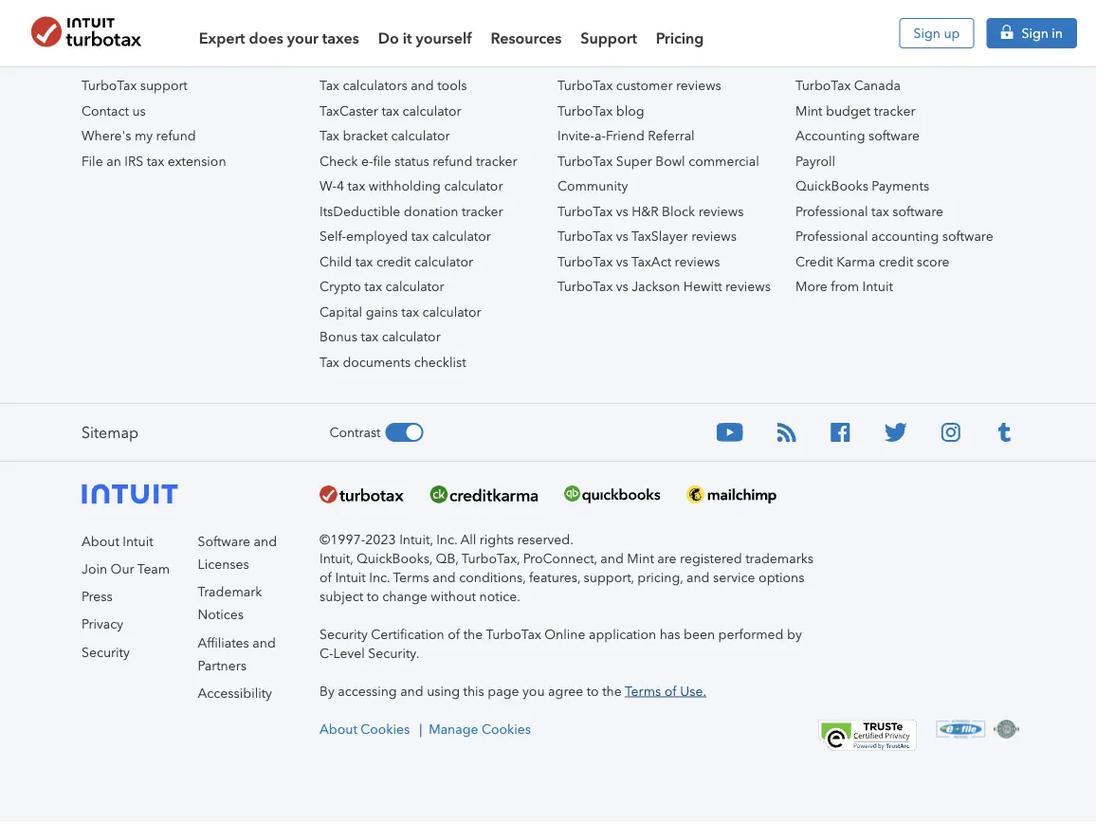 Task type: locate. For each thing, give the bounding box(es) containing it.
1 vertical spatial security
[[82, 644, 130, 660]]

turbotax support link
[[82, 78, 188, 93]]

1 tax from the top
[[320, 78, 339, 93]]

cookies
[[361, 721, 410, 737], [482, 721, 531, 737]]

about cookies
[[320, 721, 410, 737]]

2 horizontal spatial of
[[665, 683, 677, 699]]

1 vertical spatial professional
[[796, 229, 868, 244]]

tax inside turbotax canada mint budget tracker accounting software payroll quickbooks payments professional tax software professional accounting software credit karma credit score more from intuit
[[872, 203, 889, 219]]

of inside security certification of the turbotax online application has been performed by c-level security.
[[448, 627, 460, 642]]

mint inside ©1997-2023 intuit, inc. all rights reserved. intuit, quickbooks, qb, turbotax, proconnect, and mint are registered trademarks of intuit inc. terms and conditions, features, support, pricing, and service options subject to change without notice.
[[627, 551, 654, 566]]

tracker right donation
[[462, 203, 503, 219]]

more products from intuit
[[796, 46, 953, 62]]

turbotax
[[82, 78, 137, 93], [558, 78, 613, 93], [796, 78, 851, 93], [558, 103, 613, 119], [558, 153, 613, 169], [558, 203, 613, 219], [558, 229, 613, 244], [558, 254, 613, 269], [558, 279, 613, 294], [486, 627, 541, 642]]

do it yourself
[[378, 28, 472, 47]]

vs left "h&r"
[[616, 203, 629, 219]]

1 sign from the left
[[914, 25, 941, 41]]

terms left use.
[[625, 683, 661, 699]]

1 horizontal spatial of
[[448, 627, 460, 642]]

intuit up subject
[[335, 570, 366, 585]]

1 horizontal spatial about
[[320, 721, 357, 737]]

0 vertical spatial professional
[[796, 203, 868, 219]]

trademarks
[[746, 551, 814, 566]]

help
[[82, 46, 111, 62]]

and right help
[[114, 46, 138, 62]]

proconnect,
[[523, 551, 597, 566]]

about cookies link
[[320, 720, 419, 739]]

1 horizontal spatial the
[[602, 683, 622, 699]]

and down registered
[[687, 570, 710, 585]]

1 vertical spatial more
[[796, 279, 828, 294]]

intuit, up "quickbooks,"
[[399, 532, 433, 547]]

security inside security certification of the turbotax online application has been performed by c-level security.
[[320, 627, 368, 642]]

intuit image
[[82, 476, 178, 505]]

join
[[82, 561, 107, 577]]

0 vertical spatial tax
[[320, 78, 339, 93]]

software up the accounting on the top right of the page
[[893, 203, 944, 219]]

security for security
[[82, 644, 130, 660]]

features,
[[529, 570, 581, 585]]

of down without
[[448, 627, 460, 642]]

intuit down credit karma credit score link
[[863, 279, 893, 294]]

0 horizontal spatial to
[[367, 589, 379, 604]]

professional
[[796, 203, 868, 219], [796, 229, 868, 244]]

1 horizontal spatial to
[[587, 683, 599, 699]]

support up turbotax support link
[[141, 46, 189, 62]]

0 vertical spatial turbotax image
[[19, 16, 153, 47]]

from inside turbotax canada mint budget tracker accounting software payroll quickbooks payments professional tax software professional accounting software credit karma credit score more from intuit
[[831, 279, 859, 294]]

about inside about cookies link
[[320, 721, 357, 737]]

0 vertical spatial mint
[[796, 103, 823, 119]]

software
[[869, 128, 920, 144], [893, 203, 944, 219], [942, 229, 994, 244]]

intuit down sign up at the right top
[[921, 46, 953, 62]]

withholding
[[369, 178, 441, 194]]

refund right my
[[156, 128, 196, 144]]

tax right gains
[[401, 304, 419, 320]]

join our team link
[[82, 561, 170, 577]]

customer up the turbotax customer reviews link
[[624, 46, 681, 62]]

child
[[320, 254, 352, 269]]

1 vertical spatial customer
[[616, 78, 673, 93]]

affiliates
[[198, 635, 249, 650]]

of up subject
[[320, 570, 332, 585]]

0 horizontal spatial cookies
[[361, 721, 410, 737]]

1 vs from the top
[[616, 203, 629, 219]]

from down karma
[[831, 279, 859, 294]]

sign left up
[[914, 25, 941, 41]]

crypto
[[320, 279, 361, 294]]

inc. down "quickbooks,"
[[369, 570, 390, 585]]

intuit
[[921, 46, 953, 62], [863, 279, 893, 294], [123, 533, 153, 549], [335, 570, 366, 585]]

0 vertical spatial the
[[463, 627, 483, 642]]

1 horizontal spatial credit
[[879, 254, 914, 269]]

manage cookies
[[429, 721, 531, 737]]

tax down bonus
[[320, 354, 339, 370]]

terms of use. link
[[625, 683, 707, 699]]

the right agree
[[602, 683, 622, 699]]

cookies down 'page' at left bottom
[[482, 721, 531, 737]]

turbotax vs h&r block reviews link
[[558, 203, 744, 219]]

0 vertical spatial of
[[320, 570, 332, 585]]

1 vertical spatial from
[[831, 279, 859, 294]]

mint inside turbotax canada mint budget tracker accounting software payroll quickbooks payments professional tax software professional accounting software credit karma credit score more from intuit
[[796, 103, 823, 119]]

1 vertical spatial turbotax image
[[320, 486, 404, 504]]

tracker down canada
[[874, 103, 916, 119]]

reviews right the block
[[699, 203, 744, 219]]

block
[[662, 203, 695, 219]]

mint left are
[[627, 551, 654, 566]]

of left use.
[[665, 683, 677, 699]]

1 vertical spatial the
[[602, 683, 622, 699]]

vs down turbotax vs taxact reviews link
[[616, 279, 629, 294]]

instagram image
[[941, 423, 961, 442]]

tax up the professional accounting software link
[[872, 203, 889, 219]]

reviews down pricing
[[676, 78, 722, 93]]

2 vertical spatial software
[[942, 229, 994, 244]]

turbotax vs jackson hewitt reviews link
[[558, 279, 771, 294]]

0 horizontal spatial the
[[463, 627, 483, 642]]

turbotax blog link
[[558, 103, 645, 119]]

it
[[403, 28, 412, 47]]

about intuit link
[[82, 533, 153, 549]]

turbotax inside turbotax support contact us where's my refund file an irs tax extension
[[82, 78, 137, 93]]

by
[[320, 683, 335, 699]]

partners
[[198, 658, 247, 673]]

2 credit from the left
[[879, 254, 914, 269]]

w-
[[320, 178, 337, 194]]

taxslayer
[[632, 229, 688, 244]]

more
[[796, 46, 828, 62], [796, 279, 828, 294]]

1 vertical spatial tax
[[320, 128, 339, 144]]

security
[[320, 627, 368, 642], [82, 644, 130, 660]]

support
[[141, 46, 189, 62], [140, 78, 188, 93]]

file
[[373, 153, 391, 169]]

crypto tax calculator link
[[320, 279, 444, 294]]

jackson
[[632, 279, 680, 294]]

invite-a-friend referral link
[[558, 128, 695, 144]]

1 vertical spatial to
[[587, 683, 599, 699]]

1 horizontal spatial sign
[[1022, 25, 1049, 41]]

cookies down accessing
[[361, 721, 410, 737]]

security up "level"
[[320, 627, 368, 642]]

more down credit
[[796, 279, 828, 294]]

calculator up capital gains tax calculator link
[[386, 279, 444, 294]]

expert does your taxes link
[[199, 17, 359, 49]]

using
[[427, 683, 460, 699]]

calculator down self-employed tax calculator link
[[414, 254, 473, 269]]

about
[[82, 533, 119, 549], [320, 721, 357, 737]]

and down qb,
[[433, 570, 456, 585]]

about for about intuit
[[82, 533, 119, 549]]

0 vertical spatial software
[[869, 128, 920, 144]]

tracker
[[874, 103, 916, 119], [476, 153, 517, 169], [462, 203, 503, 219]]

0 vertical spatial about
[[82, 533, 119, 549]]

quickbooks payments link
[[796, 178, 930, 194]]

from down sign up at the right top
[[889, 46, 918, 62]]

vs up turbotax vs taxact reviews link
[[616, 229, 629, 244]]

0 horizontal spatial terms
[[393, 570, 429, 585]]

resources
[[491, 28, 562, 47]]

2 vertical spatial tax
[[320, 354, 339, 370]]

refund inside turbotax support contact us where's my refund file an irs tax extension
[[156, 128, 196, 144]]

0 vertical spatial inc.
[[436, 532, 457, 547]]

vs
[[616, 203, 629, 219], [616, 229, 629, 244], [616, 254, 629, 269], [616, 279, 629, 294]]

bonus
[[320, 329, 357, 345]]

trademark notices link
[[198, 584, 262, 623]]

privacy region
[[0, 777, 1096, 822]]

0 horizontal spatial refund
[[156, 128, 196, 144]]

1 horizontal spatial from
[[889, 46, 918, 62]]

0 horizontal spatial from
[[831, 279, 859, 294]]

©1997-
[[320, 532, 365, 547]]

status
[[395, 153, 429, 169]]

1 horizontal spatial mint
[[796, 103, 823, 119]]

software
[[198, 533, 250, 549]]

sign up link
[[900, 18, 974, 48]]

1 cookies from the left
[[361, 721, 410, 737]]

professional up credit
[[796, 229, 868, 244]]

terms
[[393, 570, 429, 585], [625, 683, 661, 699]]

2 cookies from the left
[[482, 721, 531, 737]]

0 vertical spatial security
[[320, 627, 368, 642]]

0 vertical spatial tracker
[[874, 103, 916, 119]]

to right subject
[[367, 589, 379, 604]]

3 tax from the top
[[320, 354, 339, 370]]

and right software at the bottom
[[254, 533, 277, 549]]

0 horizontal spatial sign
[[914, 25, 941, 41]]

0 horizontal spatial intuit,
[[320, 551, 353, 566]]

rights
[[480, 532, 514, 547]]

tax up the "check"
[[320, 128, 339, 144]]

0 horizontal spatial of
[[320, 570, 332, 585]]

0 vertical spatial customer
[[624, 46, 681, 62]]

accessing
[[338, 683, 397, 699]]

self-employed tax calculator link
[[320, 229, 491, 244]]

intuit up join our team link
[[123, 533, 153, 549]]

credit inside turbotax canada mint budget tracker accounting software payroll quickbooks payments professional tax software professional accounting software credit karma credit score more from intuit
[[879, 254, 914, 269]]

calculator down donation
[[432, 229, 491, 244]]

turbotax inside turbotax canada mint budget tracker accounting software payroll quickbooks payments professional tax software professional accounting software credit karma credit score more from intuit
[[796, 78, 851, 93]]

1 professional from the top
[[796, 203, 868, 219]]

1 vertical spatial inc.
[[369, 570, 390, 585]]

1 horizontal spatial terms
[[625, 683, 661, 699]]

turbotax image up turbotax support link
[[19, 16, 153, 47]]

1 vertical spatial support
[[140, 78, 188, 93]]

inc. up qb,
[[436, 532, 457, 547]]

taxact
[[632, 254, 672, 269]]

terms up change
[[393, 570, 429, 585]]

level
[[333, 645, 365, 661]]

security link
[[82, 644, 130, 660]]

calculator up checklist
[[422, 304, 481, 320]]

to right agree
[[587, 683, 599, 699]]

4 vs from the top
[[616, 279, 629, 294]]

credit down the professional accounting software link
[[879, 254, 914, 269]]

registered
[[680, 551, 742, 566]]

credit down self-employed tax calculator link
[[376, 254, 411, 269]]

turbotax image up '2023'
[[320, 486, 404, 504]]

tax up documents
[[361, 329, 379, 345]]

e file image
[[936, 720, 986, 739]]

about up join
[[82, 533, 119, 549]]

0 vertical spatial refund
[[156, 128, 196, 144]]

intuit, down ©1997-
[[320, 551, 353, 566]]

affiliates and partners
[[198, 635, 276, 673]]

trademark notices
[[198, 584, 262, 623]]

customer inside turbotax customer reviews turbotax blog invite-a-friend referral turbotax super bowl commercial community turbotax vs h&r block reviews turbotax vs taxslayer reviews turbotax vs taxact reviews turbotax vs jackson hewitt reviews
[[616, 78, 673, 93]]

pricing
[[656, 28, 704, 47]]

by accessing and using this page you agree to the terms of use.
[[320, 683, 707, 699]]

your
[[287, 28, 319, 47]]

1 vertical spatial mint
[[627, 551, 654, 566]]

1 vertical spatial about
[[320, 721, 357, 737]]

1 horizontal spatial security
[[320, 627, 368, 642]]

invite-
[[558, 128, 595, 144]]

and left tools
[[411, 78, 434, 93]]

0 horizontal spatial turbotax image
[[19, 16, 153, 47]]

2 vertical spatial of
[[665, 683, 677, 699]]

calculator up donation
[[444, 178, 503, 194]]

are
[[658, 551, 677, 566]]

0 horizontal spatial credit
[[376, 254, 411, 269]]

intuit inside turbotax canada mint budget tracker accounting software payroll quickbooks payments professional tax software professional accounting software credit karma credit score more from intuit
[[863, 279, 893, 294]]

software up score on the top right
[[942, 229, 994, 244]]

support up the us
[[140, 78, 188, 93]]

taxcaster
[[320, 103, 378, 119]]

mint up the accounting
[[796, 103, 823, 119]]

2 sign from the left
[[1022, 25, 1049, 41]]

refund right status
[[433, 153, 473, 169]]

and right affiliates
[[253, 635, 276, 650]]

0 vertical spatial intuit,
[[399, 532, 433, 547]]

1 horizontal spatial intuit,
[[399, 532, 433, 547]]

0 horizontal spatial security
[[82, 644, 130, 660]]

and left the "using"
[[400, 683, 424, 699]]

tax down employed
[[355, 254, 373, 269]]

0 horizontal spatial about
[[82, 533, 119, 549]]

privacy
[[82, 617, 123, 632]]

software down mint budget tracker link
[[869, 128, 920, 144]]

1 horizontal spatial turbotax image
[[320, 486, 404, 504]]

tax up taxcaster
[[320, 78, 339, 93]]

tax up gains
[[364, 279, 382, 294]]

0 vertical spatial more
[[796, 46, 828, 62]]

security.
[[368, 645, 419, 661]]

about down by
[[320, 721, 357, 737]]

2 more from the top
[[796, 279, 828, 294]]

mint
[[796, 103, 823, 119], [627, 551, 654, 566]]

tracker right status
[[476, 153, 517, 169]]

to inside ©1997-2023 intuit, inc. all rights reserved. intuit, quickbooks, qb, turbotax, proconnect, and mint are registered trademarks of intuit inc. terms and conditions, features, support, pricing, and service options subject to change without notice.
[[367, 589, 379, 604]]

sign for sign in
[[1022, 25, 1049, 41]]

1 horizontal spatial inc.
[[436, 532, 457, 547]]

tax calculators and tools link
[[320, 78, 467, 93]]

sign left in
[[1022, 25, 1049, 41]]

accounting
[[872, 229, 939, 244]]

0 horizontal spatial mint
[[627, 551, 654, 566]]

1 vertical spatial refund
[[433, 153, 473, 169]]

vs left taxact
[[616, 254, 629, 269]]

0 horizontal spatial inc.
[[369, 570, 390, 585]]

by
[[787, 627, 802, 642]]

1 vertical spatial of
[[448, 627, 460, 642]]

tax
[[320, 78, 339, 93], [320, 128, 339, 144], [320, 354, 339, 370]]

1 vertical spatial intuit,
[[320, 551, 353, 566]]

1 horizontal spatial refund
[[433, 153, 473, 169]]

reviews up hewitt
[[675, 254, 720, 269]]

sign
[[914, 25, 941, 41], [1022, 25, 1049, 41]]

1 horizontal spatial cookies
[[482, 721, 531, 737]]

from
[[889, 46, 918, 62], [831, 279, 859, 294]]

0 vertical spatial terms
[[393, 570, 429, 585]]

customer up blog
[[616, 78, 673, 93]]

credit
[[376, 254, 411, 269], [879, 254, 914, 269]]

turbotax image
[[19, 16, 153, 47], [320, 486, 404, 504]]

without
[[431, 589, 476, 604]]

0 vertical spatial to
[[367, 589, 379, 604]]

the down without
[[463, 627, 483, 642]]

tax right irs
[[147, 153, 164, 169]]

more left products
[[796, 46, 828, 62]]

and inside tax calculators and tools taxcaster tax calculator tax bracket calculator check e-file status refund tracker w-4 tax withholding calculator itsdeductible donation tracker self-employed tax calculator child tax credit calculator crypto tax calculator capital gains tax calculator bonus tax calculator tax documents checklist
[[411, 78, 434, 93]]

professional down quickbooks
[[796, 203, 868, 219]]

to
[[367, 589, 379, 604], [587, 683, 599, 699]]

security down privacy link
[[82, 644, 130, 660]]

1 credit from the left
[[376, 254, 411, 269]]

and right social
[[598, 46, 621, 62]]

reviews down the block
[[691, 229, 737, 244]]



Task type: describe. For each thing, give the bounding box(es) containing it.
privacy link
[[82, 617, 123, 632]]

tracker inside turbotax canada mint budget tracker accounting software payroll quickbooks payments professional tax software professional accounting software credit karma credit score more from intuit
[[874, 103, 916, 119]]

press link
[[82, 589, 113, 605]]

reviews right hewitt
[[726, 279, 771, 294]]

reviews up the turbotax customer reviews link
[[685, 46, 731, 62]]

capital gains tax calculator link
[[320, 304, 481, 320]]

turbotax canada link
[[796, 78, 901, 93]]

of inside ©1997-2023 intuit, inc. all rights reserved. intuit, quickbooks, qb, turbotax, proconnect, and mint are registered trademarks of intuit inc. terms and conditions, features, support, pricing, and service options subject to change without notice.
[[320, 570, 332, 585]]

more inside turbotax canada mint budget tracker accounting software payroll quickbooks payments professional tax software professional accounting software credit karma credit score more from intuit
[[796, 279, 828, 294]]

quickbooks image
[[564, 486, 660, 504]]

2 tax from the top
[[320, 128, 339, 144]]

0 vertical spatial support
[[141, 46, 189, 62]]

accessibility link
[[198, 686, 272, 701]]

credit inside tax calculators and tools taxcaster tax calculator tax bracket calculator check e-file status refund tracker w-4 tax withholding calculator itsdeductible donation tracker self-employed tax calculator child tax credit calculator crypto tax calculator capital gains tax calculator bonus tax calculator tax documents checklist
[[376, 254, 411, 269]]

calculator down tools
[[403, 103, 461, 119]]

turbotax customer reviews link
[[558, 78, 722, 93]]

turbotax,
[[462, 551, 520, 566]]

the inside security certification of the turbotax online application has been performed by c-level security.
[[463, 627, 483, 642]]

join our team
[[82, 561, 170, 577]]

and up support,
[[601, 551, 624, 566]]

tumblr image
[[995, 423, 1015, 442]]

and inside affiliates and partners
[[253, 635, 276, 650]]

this
[[463, 683, 484, 699]]

quickbooks
[[796, 178, 869, 194]]

1 more from the top
[[796, 46, 828, 62]]

itsdeductible donation tracker link
[[320, 203, 503, 219]]

where's
[[82, 128, 131, 144]]

contact
[[82, 103, 129, 119]]

1 vertical spatial terms
[[625, 683, 661, 699]]

terms inside ©1997-2023 intuit, inc. all rights reserved. intuit, quickbooks, qb, turbotax, proconnect, and mint are registered trademarks of intuit inc. terms and conditions, features, support, pricing, and service options subject to change without notice.
[[393, 570, 429, 585]]

accessibility
[[198, 686, 272, 701]]

online
[[545, 627, 586, 642]]

bracket
[[343, 128, 388, 144]]

calculators
[[343, 78, 407, 93]]

tax down itsdeductible donation tracker link
[[411, 229, 429, 244]]

self-
[[320, 229, 346, 244]]

calculator down capital gains tax calculator link
[[382, 329, 441, 345]]

support link
[[581, 17, 637, 49]]

tax right 4
[[348, 178, 365, 194]]

payroll link
[[796, 153, 836, 169]]

tax down tax calculators and tools link
[[382, 103, 399, 119]]

a-
[[595, 128, 606, 144]]

payroll
[[796, 153, 836, 169]]

cookies for manage cookies
[[482, 721, 531, 737]]

turbotax customer reviews turbotax blog invite-a-friend referral turbotax super bowl commercial community turbotax vs h&r block reviews turbotax vs taxslayer reviews turbotax vs taxact reviews turbotax vs jackson hewitt reviews
[[558, 78, 771, 294]]

resources link
[[491, 17, 562, 49]]

tax inside turbotax support contact us where's my refund file an irs tax extension
[[147, 153, 164, 169]]

do
[[378, 28, 399, 47]]

taxcaster tax calculator link
[[320, 103, 461, 119]]

calculator up status
[[391, 128, 450, 144]]

employed
[[346, 229, 408, 244]]

canada
[[854, 78, 901, 93]]

team
[[137, 561, 170, 577]]

sign for sign up
[[914, 25, 941, 41]]

©1997-2023 intuit, inc. all rights reserved. intuit, quickbooks, qb, turbotax, proconnect, and mint are registered trademarks of intuit inc. terms and conditions, features, support, pricing, and service options subject to change without notice.
[[320, 532, 814, 604]]

truste image
[[819, 720, 917, 751]]

0 vertical spatial from
[[889, 46, 918, 62]]

contrast
[[330, 425, 381, 440]]

score
[[917, 254, 950, 269]]

w-4 tax withholding calculator link
[[320, 178, 503, 194]]

child tax credit calculator link
[[320, 254, 473, 269]]

turbotax canada mint budget tracker accounting software payroll quickbooks payments professional tax software professional accounting software credit karma credit score more from intuit
[[796, 78, 994, 294]]

about for about cookies
[[320, 721, 357, 737]]

support,
[[584, 570, 634, 585]]

twitter image
[[884, 423, 908, 442]]

pricing,
[[638, 570, 683, 585]]

social and customer reviews
[[558, 46, 731, 62]]

payments
[[872, 178, 930, 194]]

sign up
[[914, 25, 960, 41]]

irs
[[124, 153, 143, 169]]

youtube image
[[716, 423, 744, 442]]

in
[[1052, 25, 1063, 41]]

turbotax vs taxslayer reviews link
[[558, 229, 737, 244]]

credit
[[796, 254, 833, 269]]

accounting software link
[[796, 128, 920, 144]]

sitemap link
[[82, 423, 139, 441]]

turbotax vs taxact reviews link
[[558, 254, 720, 269]]

tax documents checklist link
[[320, 354, 466, 370]]

qb,
[[436, 551, 459, 566]]

refund inside tax calculators and tools taxcaster tax calculator tax bracket calculator check e-file status refund tracker w-4 tax withholding calculator itsdeductible donation tracker self-employed tax calculator child tax credit calculator crypto tax calculator capital gains tax calculator bonus tax calculator tax documents checklist
[[433, 153, 473, 169]]

support inside turbotax support contact us where's my refund file an irs tax extension
[[140, 78, 188, 93]]

credit karma image
[[430, 486, 538, 504]]

extension
[[168, 153, 226, 169]]

turbotax inside security certification of the turbotax online application has been performed by c-level security.
[[486, 627, 541, 642]]

notices
[[198, 607, 244, 623]]

2 vs from the top
[[616, 229, 629, 244]]

taxes
[[322, 28, 359, 47]]

more from intuit link
[[796, 279, 893, 294]]

contact us link
[[82, 103, 146, 119]]

service
[[713, 570, 755, 585]]

tools
[[437, 78, 467, 93]]

options
[[759, 570, 805, 585]]

hewitt
[[684, 279, 722, 294]]

social
[[558, 46, 594, 62]]

certification
[[371, 627, 444, 642]]

page
[[488, 683, 519, 699]]

1 vertical spatial software
[[893, 203, 944, 219]]

credit karma credit score link
[[796, 254, 950, 269]]

up
[[944, 25, 960, 41]]

blog image
[[777, 423, 797, 442]]

turbotax super bowl commercial link
[[558, 153, 759, 169]]

application
[[589, 627, 656, 642]]

and inside software and licenses
[[254, 533, 277, 549]]

conditions,
[[459, 570, 526, 585]]

1 vertical spatial tracker
[[476, 153, 517, 169]]

3 vs from the top
[[616, 254, 629, 269]]

intuit inside ©1997-2023 intuit, inc. all rights reserved. intuit, quickbooks, qb, turbotax, proconnect, and mint are registered trademarks of intuit inc. terms and conditions, features, support, pricing, and service options subject to change without notice.
[[335, 570, 366, 585]]

all
[[460, 532, 476, 547]]

mailchimp image
[[687, 486, 777, 504]]

where's my refund link
[[82, 128, 196, 144]]

bonus tax calculator link
[[320, 329, 441, 345]]

mint budget tracker link
[[796, 103, 916, 119]]

change
[[382, 589, 428, 604]]

facebook image
[[831, 423, 851, 442]]

bowl
[[656, 153, 685, 169]]

4
[[337, 178, 344, 194]]

cookies for about cookies
[[361, 721, 410, 737]]

capital
[[320, 304, 362, 320]]

2 vertical spatial tracker
[[462, 203, 503, 219]]

2 professional from the top
[[796, 229, 868, 244]]

tax bracket calculator link
[[320, 128, 450, 144]]

itsdeductible
[[320, 203, 401, 219]]

use.
[[680, 683, 707, 699]]

commercial
[[689, 153, 759, 169]]

c-level security certification image
[[994, 720, 1019, 739]]

security for security certification of the turbotax online application has been performed by c-level security.
[[320, 627, 368, 642]]

reserved.
[[517, 532, 574, 547]]



Task type: vqa. For each thing, say whether or not it's contained in the screenshot.
the bottom support
yes



